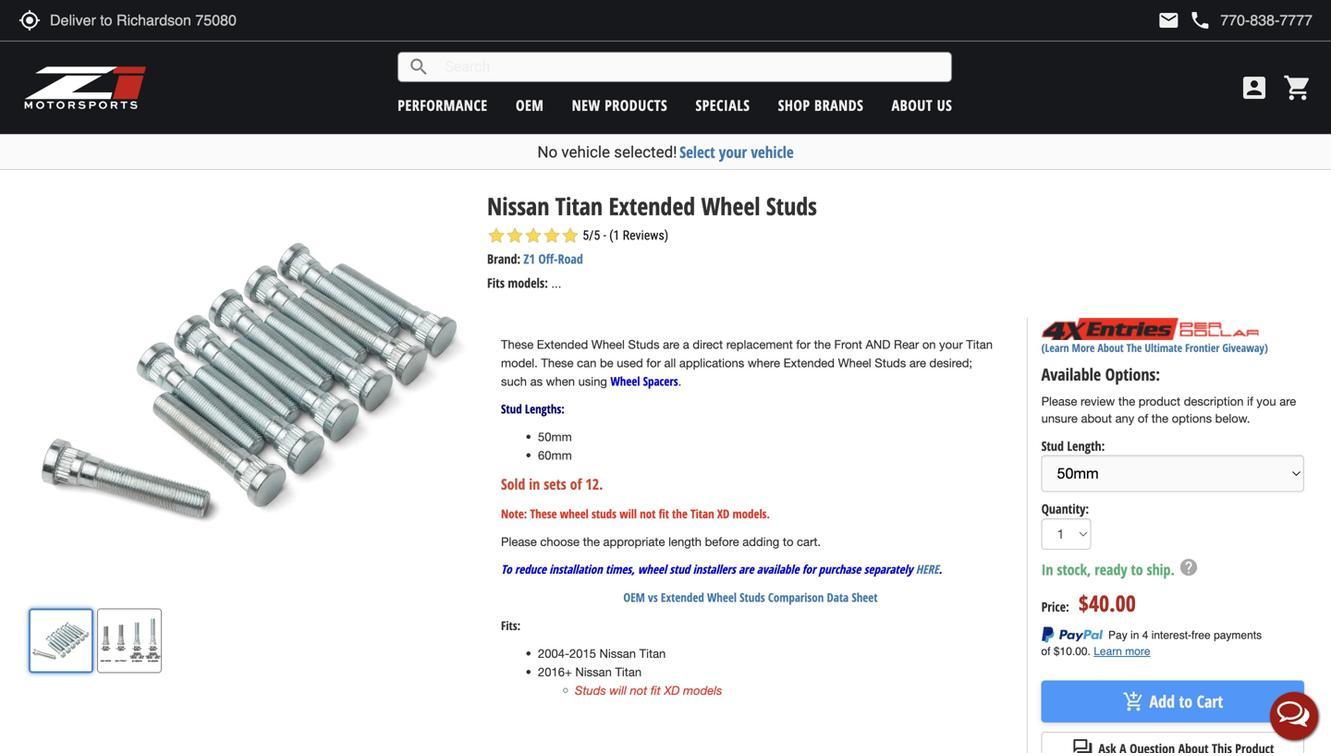 Task type: locate. For each thing, give the bounding box(es) containing it.
giveaway)
[[1222, 340, 1268, 356]]

...
[[551, 276, 562, 291]]

vehicle
[[751, 141, 794, 163], [561, 143, 610, 161]]

lengths:
[[525, 401, 565, 417]]

here link
[[916, 561, 939, 578]]

1 vertical spatial please
[[501, 535, 537, 549]]

account_box
[[1240, 73, 1269, 103]]

fit left models
[[651, 684, 661, 698]]

stud
[[501, 401, 522, 417], [1041, 437, 1064, 455]]

wheel left studs
[[560, 506, 589, 522]]

1 horizontal spatial oem
[[623, 589, 645, 606]]

0 vertical spatial please
[[1041, 394, 1077, 409]]

in
[[529, 474, 540, 494]]

to left cart.
[[783, 535, 794, 549]]

of
[[1138, 412, 1148, 426], [570, 474, 582, 494]]

studs down select your vehicle link
[[766, 189, 817, 222]]

1 vertical spatial extended
[[784, 356, 835, 370]]

0 vertical spatial of
[[1138, 412, 1148, 426]]

0 horizontal spatial xd
[[664, 684, 680, 698]]

new
[[572, 95, 601, 115]]

vehicle inside no vehicle selected! select your vehicle
[[561, 143, 610, 161]]

are
[[663, 337, 680, 352], [910, 356, 926, 370], [1280, 394, 1296, 409], [739, 561, 754, 578]]

not left models
[[630, 684, 647, 698]]

search
[[408, 56, 430, 78]]

performance
[[398, 95, 488, 115]]

Search search field
[[430, 53, 951, 81]]

1 vertical spatial of
[[570, 474, 582, 494]]

to right add
[[1179, 691, 1193, 713]]

1 vertical spatial your
[[939, 337, 963, 352]]

no vehicle selected! select your vehicle
[[537, 141, 794, 163]]

1 horizontal spatial wheel
[[638, 561, 667, 578]]

will inside 2004-2015 nissan titan 2016+ nissan titan studs will not fit xd models
[[610, 684, 627, 698]]

0 vertical spatial your
[[719, 141, 747, 163]]

your inside these extended wheel studs are a direct replacement for the front and rear on your titan model. these can be used for all applications where extended wheel studs are desired; such as when using
[[939, 337, 963, 352]]

about left us
[[892, 95, 933, 115]]

of left the 12. at the bottom of the page
[[570, 474, 582, 494]]

cart
[[1197, 691, 1223, 713]]

titan up 5/5 -
[[555, 189, 603, 222]]

not
[[640, 506, 656, 522], [630, 684, 647, 698]]

about inside the (learn more about the ultimate frontier giveaway) available options: please review the product description if you are unsure about any of the options below.
[[1098, 340, 1124, 356]]

1 horizontal spatial your
[[939, 337, 963, 352]]

1 horizontal spatial stud
[[1041, 437, 1064, 455]]

fit up please choose the appropriate length before adding to cart.
[[659, 506, 669, 522]]

1 vertical spatial about
[[1098, 340, 1124, 356]]

titan right 2016+
[[615, 665, 642, 680]]

xd inside 2004-2015 nissan titan 2016+ nissan titan studs will not fit xd models
[[664, 684, 680, 698]]

0 vertical spatial about
[[892, 95, 933, 115]]

titan
[[555, 189, 603, 222], [966, 337, 993, 352], [691, 506, 714, 522], [639, 647, 666, 661], [615, 665, 642, 680]]

vehicle right 'no'
[[561, 143, 610, 161]]

extended inside nissan titan extended wheel studs star star star star star 5/5 - (1 reviews) brand: z1 off-road fits models: ...
[[609, 189, 695, 222]]

0 vertical spatial .
[[678, 374, 681, 389]]

oem vs extended wheel studs comparison data sheet link
[[623, 589, 878, 606]]

vehicle down shop
[[751, 141, 794, 163]]

replacement
[[726, 337, 793, 352]]

your right "select"
[[719, 141, 747, 163]]

0 vertical spatial these
[[501, 337, 534, 352]]

1 vertical spatial fit
[[651, 684, 661, 698]]

models:
[[508, 274, 548, 292]]

0 horizontal spatial vehicle
[[561, 143, 610, 161]]

2 vertical spatial extended
[[661, 589, 704, 606]]

1 vertical spatial stud
[[1041, 437, 1064, 455]]

nissan inside nissan titan extended wheel studs star star star star star 5/5 - (1 reviews) brand: z1 off-road fits models: ...
[[487, 189, 549, 222]]

vs
[[648, 589, 658, 606]]

are inside the (learn more about the ultimate frontier giveaway) available options: please review the product description if you are unsure about any of the options below.
[[1280, 394, 1296, 409]]

such
[[501, 374, 527, 389]]

1 horizontal spatial to
[[1131, 560, 1143, 580]]

0 horizontal spatial oem
[[516, 95, 544, 115]]

studs down 2015
[[575, 684, 606, 698]]

will right studs
[[620, 506, 637, 522]]

1 vertical spatial to
[[1131, 560, 1143, 580]]

available
[[757, 561, 799, 578]]

are right you
[[1280, 394, 1296, 409]]

0 vertical spatial fit
[[659, 506, 669, 522]]

wheel left stud
[[638, 561, 667, 578]]

extended down front at the right top of page
[[784, 356, 835, 370]]

for right replacement
[[796, 337, 811, 352]]

0 vertical spatial nissan
[[487, 189, 549, 222]]

frontier
[[1185, 340, 1220, 356]]

more
[[1072, 340, 1095, 356]]

0 vertical spatial extended
[[609, 189, 695, 222]]

rear
[[894, 337, 919, 352]]

extended down stud
[[661, 589, 704, 606]]

fits:
[[501, 618, 521, 634]]

0 vertical spatial stud
[[501, 401, 522, 417]]

wheel
[[701, 189, 760, 222], [838, 356, 871, 370], [611, 373, 640, 389], [707, 589, 737, 606]]

to
[[501, 561, 512, 578]]

for down cart.
[[802, 561, 816, 578]]

0 horizontal spatial wheel
[[560, 506, 589, 522]]

0 vertical spatial oem
[[516, 95, 544, 115]]

oem up 'no'
[[516, 95, 544, 115]]

3 star from the left
[[524, 227, 543, 245]]

will
[[620, 506, 637, 522], [610, 684, 627, 698]]

to left ship.
[[1131, 560, 1143, 580]]

the up length
[[672, 506, 688, 522]]

sheet
[[852, 589, 878, 606]]

oem for oem vs extended wheel studs comparison data sheet
[[623, 589, 645, 606]]

these right note:
[[530, 506, 557, 522]]

before
[[705, 535, 739, 549]]

wheel down select your vehicle link
[[701, 189, 760, 222]]

2 horizontal spatial to
[[1179, 691, 1193, 713]]

. right separately at the bottom right
[[939, 561, 942, 578]]

specials
[[696, 95, 750, 115]]

these up when
[[541, 356, 574, 370]]

1 vertical spatial oem
[[623, 589, 645, 606]]

in stock, ready to ship. help
[[1041, 557, 1199, 580]]

2 star from the left
[[506, 227, 524, 245]]

12.
[[585, 474, 603, 494]]

please down note:
[[501, 535, 537, 549]]

0 horizontal spatial please
[[501, 535, 537, 549]]

for left all
[[646, 356, 661, 370]]

1 vertical spatial will
[[610, 684, 627, 698]]

0 horizontal spatial to
[[783, 535, 794, 549]]

these up the model.
[[501, 337, 534, 352]]

2 vertical spatial nissan
[[575, 665, 612, 680]]

phone
[[1189, 9, 1211, 31]]

5 star from the left
[[561, 227, 580, 245]]

1 horizontal spatial .
[[939, 561, 942, 578]]

about left the
[[1098, 340, 1124, 356]]

extended for titan
[[609, 189, 695, 222]]

wheel inside nissan titan extended wheel studs star star star star star 5/5 - (1 reviews) brand: z1 off-road fits models: ...
[[701, 189, 760, 222]]

1 horizontal spatial of
[[1138, 412, 1148, 426]]

60mm
[[538, 448, 572, 463]]

unsure
[[1041, 412, 1078, 426]]

1 horizontal spatial please
[[1041, 394, 1077, 409]]

length:
[[1067, 437, 1105, 455]]

. down applications
[[678, 374, 681, 389]]

no
[[537, 143, 558, 161]]

to
[[783, 535, 794, 549], [1131, 560, 1143, 580], [1179, 691, 1193, 713]]

can
[[577, 356, 597, 370]]

mail link
[[1158, 9, 1180, 31]]

stud down unsure
[[1041, 437, 1064, 455]]

50mm 60mm
[[538, 430, 572, 463]]

of right any
[[1138, 412, 1148, 426]]

extended down selected! on the top of the page
[[609, 189, 695, 222]]

your up desired;
[[939, 337, 963, 352]]

1 vertical spatial wheel
[[638, 561, 667, 578]]

nissan titan extended wheel studs star star star star star 5/5 - (1 reviews) brand: z1 off-road fits models: ...
[[487, 189, 817, 292]]

star
[[487, 227, 506, 245], [506, 227, 524, 245], [524, 227, 543, 245], [543, 227, 561, 245], [561, 227, 580, 245]]

if
[[1247, 394, 1253, 409]]

2 vertical spatial to
[[1179, 691, 1193, 713]]

xd
[[717, 506, 730, 522], [664, 684, 680, 698]]

1 horizontal spatial about
[[1098, 340, 1124, 356]]

0 vertical spatial xd
[[717, 506, 730, 522]]

oem vs extended wheel studs comparison data sheet
[[623, 589, 878, 606]]

not inside 2004-2015 nissan titan 2016+ nissan titan studs will not fit xd models
[[630, 684, 647, 698]]

titan inside these extended wheel studs are a direct replacement for the front and rear on your titan model. these can be used for all applications where extended wheel studs are desired; such as when using
[[966, 337, 993, 352]]

xd left models
[[664, 684, 680, 698]]

2 vertical spatial these
[[530, 506, 557, 522]]

fits
[[487, 274, 505, 292]]

where
[[748, 356, 780, 370]]

select
[[680, 141, 715, 163]]

studs down "and"
[[875, 356, 906, 370]]

about us link
[[892, 95, 952, 115]]

nissan up z1
[[487, 189, 549, 222]]

xd left models.
[[717, 506, 730, 522]]

studs
[[766, 189, 817, 222], [628, 337, 660, 352], [875, 356, 906, 370], [740, 589, 765, 606], [575, 684, 606, 698]]

0 horizontal spatial about
[[892, 95, 933, 115]]

the down product
[[1152, 412, 1169, 426]]

are down rear
[[910, 356, 926, 370]]

extended for vs
[[661, 589, 704, 606]]

the left front at the right top of page
[[814, 337, 831, 352]]

models
[[683, 684, 722, 698]]

nissan right 2015
[[600, 647, 636, 661]]

oem link
[[516, 95, 544, 115]]

0 horizontal spatial stud
[[501, 401, 522, 417]]

1 vertical spatial xd
[[664, 684, 680, 698]]

selected!
[[614, 143, 677, 161]]

cart.
[[797, 535, 821, 549]]

1 vertical spatial not
[[630, 684, 647, 698]]

nissan down 2015
[[575, 665, 612, 680]]

note:
[[501, 506, 527, 522]]

will left models
[[610, 684, 627, 698]]

titan up desired;
[[966, 337, 993, 352]]

titan down vs at the bottom left of page
[[639, 647, 666, 661]]

brands
[[814, 95, 864, 115]]

wheel down front at the right top of page
[[838, 356, 871, 370]]

stock,
[[1057, 560, 1091, 580]]

oem left vs at the bottom left of page
[[623, 589, 645, 606]]

1 horizontal spatial xd
[[717, 506, 730, 522]]

wheel
[[560, 506, 589, 522], [638, 561, 667, 578]]

installers
[[693, 561, 736, 578]]

phone link
[[1189, 9, 1313, 31]]

please up unsure
[[1041, 394, 1077, 409]]

the up any
[[1118, 394, 1135, 409]]

stud down such
[[501, 401, 522, 417]]

are up oem vs extended wheel studs comparison data sheet link
[[739, 561, 754, 578]]

account_box link
[[1235, 73, 1274, 103]]

a
[[683, 337, 689, 352]]

z1 motorsports logo image
[[23, 65, 147, 111]]

0 vertical spatial to
[[783, 535, 794, 549]]

not up please choose the appropriate length before adding to cart.
[[640, 506, 656, 522]]

spacers
[[643, 373, 678, 389]]

0 horizontal spatial your
[[719, 141, 747, 163]]

my_location
[[18, 9, 41, 31]]

0 horizontal spatial .
[[678, 374, 681, 389]]

stud length:
[[1041, 437, 1105, 455]]

select your vehicle link
[[680, 141, 794, 163]]



Task type: vqa. For each thing, say whether or not it's contained in the screenshot.
PIPE
no



Task type: describe. For each thing, give the bounding box(es) containing it.
1 vertical spatial for
[[646, 356, 661, 370]]

. inside wheel spacers .
[[678, 374, 681, 389]]

1 horizontal spatial vehicle
[[751, 141, 794, 163]]

stud for stud length:
[[1041, 437, 1064, 455]]

1 vertical spatial these
[[541, 356, 574, 370]]

shop brands
[[778, 95, 864, 115]]

of inside the (learn more about the ultimate frontier giveaway) available options: please review the product description if you are unsure about any of the options below.
[[1138, 412, 1148, 426]]

times,
[[605, 561, 635, 578]]

0 vertical spatial for
[[796, 337, 811, 352]]

0 vertical spatial not
[[640, 506, 656, 522]]

shop
[[778, 95, 810, 115]]

studs
[[592, 506, 617, 522]]

(learn more about the ultimate frontier giveaway) available options: please review the product description if you are unsure about any of the options below.
[[1041, 340, 1296, 426]]

about us
[[892, 95, 952, 115]]

length
[[668, 535, 702, 549]]

sold in sets of 12.
[[501, 474, 603, 494]]

front
[[834, 337, 862, 352]]

4 star from the left
[[543, 227, 561, 245]]

price:
[[1041, 598, 1069, 616]]

0 vertical spatial wheel
[[560, 506, 589, 522]]

ready
[[1095, 560, 1127, 580]]

(learn more about the ultimate frontier giveaway) link
[[1041, 340, 1268, 356]]

1 vertical spatial nissan
[[600, 647, 636, 661]]

1 star from the left
[[487, 227, 506, 245]]

quantity:
[[1041, 500, 1089, 518]]

oem for oem
[[516, 95, 544, 115]]

2004-2015 nissan titan 2016+ nissan titan studs will not fit xd models
[[538, 647, 722, 698]]

appropriate
[[603, 535, 665, 549]]

ship.
[[1147, 560, 1175, 580]]

the down studs
[[583, 535, 600, 549]]

desired;
[[930, 356, 973, 370]]

the inside these extended wheel studs are a direct replacement for the front and rear on your titan model. these can be used for all applications where extended wheel studs are desired; such as when using
[[814, 337, 831, 352]]

review
[[1081, 394, 1115, 409]]

wheel inside these extended wheel studs are a direct replacement for the front and rear on your titan model. these can be used for all applications where extended wheel studs are desired; such as when using
[[838, 356, 871, 370]]

separately
[[864, 561, 913, 578]]

choose
[[540, 535, 580, 549]]

description
[[1184, 394, 1244, 409]]

you
[[1257, 394, 1276, 409]]

z1 off-road link
[[524, 250, 583, 268]]

stud for stud lengths:
[[501, 401, 522, 417]]

product
[[1139, 394, 1181, 409]]

studs inside nissan titan extended wheel studs star star star star star 5/5 - (1 reviews) brand: z1 off-road fits models: ...
[[766, 189, 817, 222]]

when
[[546, 374, 575, 389]]

please choose the appropriate length before adding to cart.
[[501, 535, 821, 549]]

on
[[922, 337, 936, 352]]

wheel spacers link
[[611, 373, 678, 389]]

z1
[[524, 250, 535, 268]]

available
[[1041, 363, 1101, 386]]

specials link
[[696, 95, 750, 115]]

extended inside these extended wheel studs are a direct replacement for the front and rear on your titan model. these can be used for all applications where extended wheel studs are desired; such as when using
[[784, 356, 835, 370]]

using
[[578, 374, 607, 389]]

wheel down to reduce installation times, wheel stud installers are available for purchase separately here .
[[707, 589, 737, 606]]

us
[[937, 95, 952, 115]]

options
[[1172, 412, 1212, 426]]

2004-
[[538, 647, 569, 661]]

model.
[[501, 356, 538, 370]]

50mm
[[538, 430, 572, 444]]

reduce
[[515, 561, 546, 578]]

0 horizontal spatial of
[[570, 474, 582, 494]]

brand:
[[487, 250, 521, 268]]

applications
[[679, 356, 744, 370]]

stud
[[670, 561, 690, 578]]

$40.00
[[1079, 588, 1136, 618]]

wheel down used at the top left
[[611, 373, 640, 389]]

studs down available
[[740, 589, 765, 606]]

in
[[1041, 560, 1053, 580]]

sets
[[544, 474, 566, 494]]

0 vertical spatial will
[[620, 506, 637, 522]]

fit inside 2004-2015 nissan titan 2016+ nissan titan studs will not fit xd models
[[651, 684, 661, 698]]

price: $40.00
[[1041, 588, 1136, 618]]

these extended wheel studs are a direct replacement for the front and rear on your titan model. these can be used for all applications where extended wheel studs are desired; such as when using
[[501, 337, 993, 389]]

here
[[916, 561, 939, 578]]

titan inside nissan titan extended wheel studs star star star star star 5/5 - (1 reviews) brand: z1 off-road fits models: ...
[[555, 189, 603, 222]]

purchase
[[819, 561, 861, 578]]

off-
[[538, 250, 558, 268]]

2016+
[[538, 665, 572, 680]]

road
[[558, 250, 583, 268]]

to inside in stock, ready to ship. help
[[1131, 560, 1143, 580]]

2015
[[569, 647, 596, 661]]

below.
[[1215, 412, 1250, 426]]

mail phone
[[1158, 9, 1211, 31]]

please inside the (learn more about the ultimate frontier giveaway) available options: please review the product description if you are unsure about any of the options below.
[[1041, 394, 1077, 409]]

studs up used at the top left
[[628, 337, 660, 352]]

1 vertical spatial .
[[939, 561, 942, 578]]

data
[[827, 589, 849, 606]]

2 vertical spatial for
[[802, 561, 816, 578]]

performance link
[[398, 95, 488, 115]]

new products link
[[572, 95, 668, 115]]

products
[[605, 95, 668, 115]]

shopping_cart link
[[1278, 73, 1313, 103]]

stud lengths:
[[501, 401, 565, 417]]

sold
[[501, 474, 525, 494]]

studs inside 2004-2015 nissan titan 2016+ nissan titan studs will not fit xd models
[[575, 684, 606, 698]]

new products
[[572, 95, 668, 115]]

5/5 -
[[583, 228, 606, 243]]

options:
[[1105, 363, 1160, 386]]

about
[[1081, 412, 1112, 426]]

adding
[[743, 535, 780, 549]]

the
[[1127, 340, 1142, 356]]

titan up length
[[691, 506, 714, 522]]

add_shopping_cart add to cart
[[1123, 691, 1223, 713]]

add
[[1150, 691, 1175, 713]]

are left a
[[663, 337, 680, 352]]

used
[[617, 356, 643, 370]]

(learn
[[1041, 340, 1069, 356]]

direct
[[693, 337, 723, 352]]

wheel spacers .
[[611, 373, 681, 389]]



